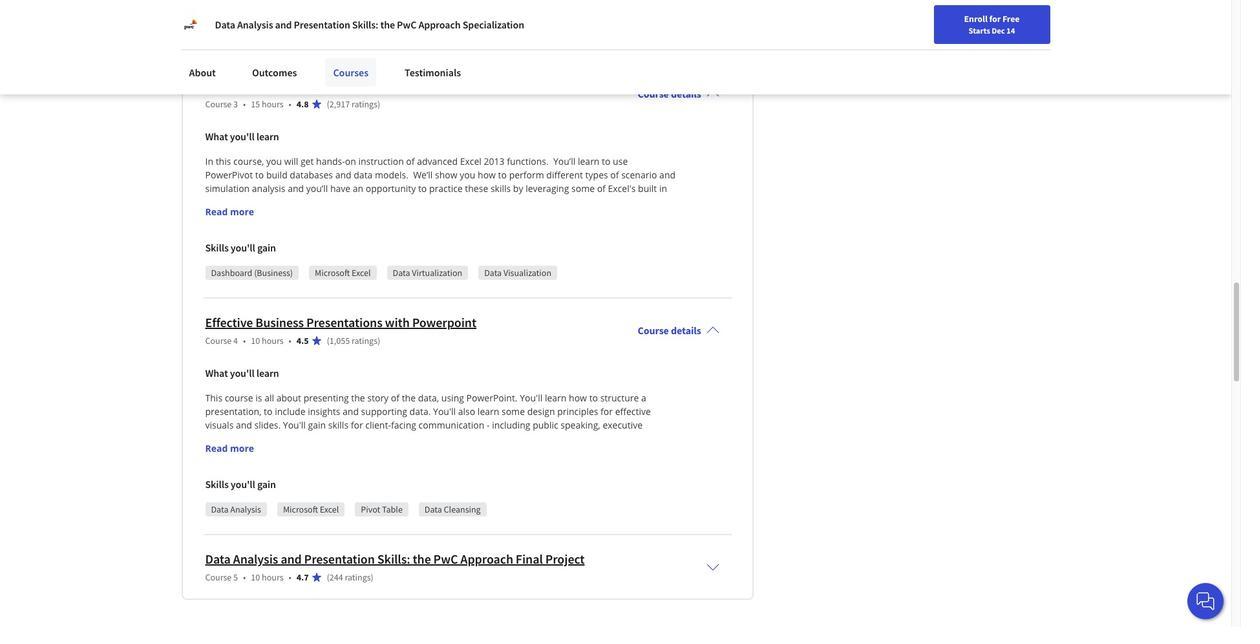 Task type: locate. For each thing, give the bounding box(es) containing it.
1 horizontal spatial with
[[385, 314, 410, 330]]

in
[[659, 182, 667, 195]]

combine
[[617, 223, 654, 235]]

ratings
[[352, 98, 378, 110], [352, 335, 378, 346], [345, 571, 371, 583]]

pwc down data cleansing
[[434, 551, 458, 567]]

2 vertical spatial hours
[[262, 571, 284, 583]]

1 which from the left
[[284, 446, 308, 458]]

0 vertical spatial with
[[306, 78, 330, 94]]

1 hours from the top
[[262, 98, 284, 110]]

1 vertical spatial skills
[[328, 419, 348, 431]]

client-
[[365, 419, 391, 431]]

how down 2013
[[478, 169, 496, 181]]

a
[[313, 209, 318, 222], [641, 392, 646, 404], [458, 432, 463, 445], [523, 432, 528, 445], [629, 432, 634, 445], [409, 446, 414, 458]]

microsoft excel
[[315, 267, 371, 279], [283, 504, 339, 515]]

what for effective business presentations with powerpoint
[[205, 366, 228, 379]]

and up solver,
[[288, 182, 304, 195]]

1 vertical spatial -
[[473, 446, 476, 458]]

hours for business
[[262, 335, 284, 346]]

by up graphs
[[418, 209, 428, 222]]

2 read more from the top
[[205, 206, 254, 218]]

(business)
[[254, 267, 293, 279]]

2 horizontal spatial for
[[989, 13, 1001, 25]]

also
[[458, 405, 475, 418]]

10 right 4
[[251, 335, 260, 346]]

2 skills from the top
[[205, 478, 229, 491]]

2 course details button from the top
[[627, 306, 730, 355]]

2 vertical spatial )
[[371, 571, 374, 583]]

) for advanced
[[378, 98, 380, 110]]

( down data visualization with advanced excel link
[[327, 98, 330, 110]]

outcomes link
[[244, 58, 305, 87]]

communication
[[419, 419, 484, 431]]

more up feedback.
[[230, 442, 254, 454]]

manager
[[390, 196, 428, 208]]

0 vertical spatial how
[[478, 169, 496, 181]]

and down presentation, on the left of the page
[[236, 419, 252, 431]]

to left turn
[[359, 446, 367, 458]]

learn
[[256, 130, 279, 143], [578, 155, 600, 167], [256, 366, 279, 379], [545, 392, 567, 404], [478, 405, 499, 418]]

1 vertical spatial )
[[378, 335, 380, 346]]

microsoft
[[315, 267, 350, 279], [283, 504, 318, 515]]

course for data analysis and presentation skills: the pwc approach final project
[[205, 571, 232, 583]]

presentation
[[416, 446, 470, 458]]

course details button
[[627, 69, 730, 118], [627, 306, 730, 355]]

read right pwc image
[[205, 30, 228, 42]]

course details for data visualization with advanced excel
[[638, 87, 701, 100]]

1 course details button from the top
[[627, 69, 730, 118]]

1 vertical spatial pwc
[[434, 551, 458, 567]]

1 vertical spatial by
[[418, 209, 428, 222]]

slides.
[[254, 419, 281, 431]]

and up charts,
[[246, 432, 262, 445]]

microsoft for with
[[315, 267, 350, 279]]

4.8
[[297, 98, 309, 110]]

some inside in this course, you will get hands-on instruction of advanced excel 2013 functions.  you'll learn to use powerpivot to build databases and data models.  we'll show you how to perform different types of scenario and simulation analysis and you'll have an opportunity to practice these skills by leveraging some of excel's built in tools including, solver, data tables, scenario manager and goal seek.  in the second half of the course, will cover how to visualize data, tell a story and explore data by reviewing core principles of data visualization and dashboarding.  you'll use excel to build complex graphs and power view reports and then start to combine them into dynamic dashboards.
[[571, 182, 595, 195]]

chat with us image
[[1195, 591, 1216, 612]]

0 vertical spatial you'll
[[553, 155, 576, 167]]

1 vertical spatial skills:
[[377, 551, 410, 567]]

into
[[230, 237, 246, 249], [390, 446, 407, 458]]

2 read more button from the top
[[205, 205, 254, 218]]

1 what you'll learn from the top
[[205, 130, 279, 143]]

you'll down feedback.
[[231, 478, 255, 491]]

pwc for specialization
[[397, 18, 417, 31]]

you'll up dynamic
[[271, 223, 293, 235]]

excel left pivot
[[320, 504, 339, 515]]

ratings for presentation
[[345, 571, 371, 583]]

0 vertical spatial will
[[284, 155, 298, 167]]

models.
[[375, 169, 408, 181]]

2 10 from the top
[[251, 571, 260, 583]]

with left powerpoint
[[385, 314, 410, 330]]

read down simulation
[[205, 206, 228, 218]]

1 horizontal spatial visualization
[[504, 267, 551, 279]]

into down dashboarding.
[[230, 237, 246, 249]]

presence
[[205, 432, 244, 445]]

0 vertical spatial visualization
[[233, 78, 303, 94]]

what you'll learn up course on the bottom of page
[[205, 366, 279, 379]]

course details
[[638, 87, 701, 100], [638, 324, 701, 337]]

0 horizontal spatial you
[[266, 155, 282, 167]]

how
[[478, 169, 496, 181], [205, 209, 223, 222], [569, 392, 587, 404]]

1 vertical spatial use
[[295, 223, 310, 235]]

you'll
[[230, 130, 254, 143], [231, 241, 255, 254], [230, 366, 254, 379], [396, 432, 418, 445], [311, 446, 333, 458], [505, 446, 527, 458], [231, 478, 255, 491]]

3 hours from the top
[[262, 571, 284, 583]]

0 vertical spatial into
[[230, 237, 246, 249]]

story inside in this course, you will get hands-on instruction of advanced excel 2013 functions.  you'll learn to use powerpivot to build databases and data models.  we'll show you how to perform different types of scenario and simulation analysis and you'll have an opportunity to practice these skills by leveraging some of excel's built in tools including, solver, data tables, scenario manager and goal seek.  in the second half of the course, will cover how to visualize data, tell a story and explore data by reviewing core principles of data visualization and dashboarding.  you'll use excel to build complex graphs and power view reports and then start to combine them into dynamic dashboards.
[[321, 209, 342, 222]]

) down data analysis and presentation skills: the pwc approach final project link
[[371, 571, 374, 583]]

what for data visualization with advanced excel
[[205, 130, 228, 143]]

1 skills you'll gain from the top
[[205, 241, 276, 254]]

data up the course 5 • 10 hours •
[[205, 551, 231, 567]]

data for data cleansing
[[425, 504, 442, 515]]

which down client
[[478, 446, 503, 458]]

1 horizontal spatial course,
[[600, 196, 631, 208]]

hours for visualization
[[262, 98, 284, 110]]

presentation
[[294, 18, 350, 31], [304, 551, 375, 567]]

more for effective
[[230, 442, 254, 454]]

1 vertical spatial some
[[502, 405, 525, 418]]

excel inside this course is all about presenting the story of the data, using powerpoint. you'll learn how to structure a presentation, to include insights and supporting data. you'll also learn some design principles for effective visuals and slides. you'll gain skills for client-facing communication - including public speaking, executive presence and compelling storytelling. finally, you'll be given a client profile, a business problem, and a set of basic excel charts, which you'll need to turn into a presentation - which you'll deliver with iterative peer feedback.
[[229, 446, 251, 458]]

and down reviewing
[[441, 223, 457, 235]]

course for data visualization with advanced excel
[[205, 98, 232, 110]]

3 read more button from the top
[[205, 441, 254, 455]]

3 more from the top
[[230, 442, 254, 454]]

data left "cleansing"
[[425, 504, 442, 515]]

skills you'll gain for data
[[205, 241, 276, 254]]

testimonials
[[405, 66, 461, 79]]

0 vertical spatial course details
[[638, 87, 701, 100]]

in left this
[[205, 155, 213, 167]]

course details button for powerpoint
[[627, 306, 730, 355]]

1 vertical spatial hours
[[262, 335, 284, 346]]

course, up 'powerpivot'
[[233, 155, 264, 167]]

you'll up course on the bottom of page
[[230, 366, 254, 379]]

read for data visualization with advanced excel
[[205, 206, 228, 218]]

0 vertical spatial hours
[[262, 98, 284, 110]]

2 vertical spatial more
[[230, 442, 254, 454]]

what you'll learn for effective
[[205, 366, 279, 379]]

1 read from the top
[[205, 30, 228, 42]]

0 vertical spatial principles
[[494, 209, 535, 222]]

details
[[671, 87, 701, 100], [671, 324, 701, 337]]

into right turn
[[390, 446, 407, 458]]

you'll up this
[[230, 130, 254, 143]]

skills you'll gain
[[205, 241, 276, 254], [205, 478, 276, 491]]

what you'll learn for data
[[205, 130, 279, 143]]

1 what from the top
[[205, 130, 228, 143]]

you
[[266, 155, 282, 167], [460, 169, 475, 181]]

0 vertical spatial what
[[205, 130, 228, 143]]

2 hours from the top
[[262, 335, 284, 346]]

0 vertical spatial (
[[327, 98, 330, 110]]

1 horizontal spatial will
[[633, 196, 647, 208]]

skills inside this course is all about presenting the story of the data, using powerpoint. you'll learn how to structure a presentation, to include insights and supporting data. you'll also learn some design principles for effective visuals and slides. you'll gain skills for client-facing communication - including public speaking, executive presence and compelling storytelling. finally, you'll be given a client profile, a business problem, and a set of basic excel charts, which you'll need to turn into a presentation - which you'll deliver with iterative peer feedback.
[[328, 419, 348, 431]]

what you'll learn up this
[[205, 130, 279, 143]]

read more button
[[205, 29, 254, 43], [205, 205, 254, 218], [205, 441, 254, 455]]

read up feedback.
[[205, 442, 228, 454]]

types
[[585, 169, 608, 181]]

learn inside in this course, you will get hands-on instruction of advanced excel 2013 functions.  you'll learn to use powerpivot to build databases and data models.  we'll show you how to perform different types of scenario and simulation analysis and you'll have an opportunity to practice these skills by leveraging some of excel's built in tools including, solver, data tables, scenario manager and goal seek.  in the second half of the course, will cover how to visualize data, tell a story and explore data by reviewing core principles of data visualization and dashboarding.  you'll use excel to build complex graphs and power view reports and then start to combine them into dynamic dashboards.
[[578, 155, 600, 167]]

principles up reports
[[494, 209, 535, 222]]

gain down insights
[[308, 419, 326, 431]]

of up excel's
[[610, 169, 619, 181]]

simulation
[[205, 182, 250, 195]]

free
[[1003, 13, 1020, 25]]

0 horizontal spatial you'll
[[271, 223, 293, 235]]

2 vertical spatial read
[[205, 442, 228, 454]]

supporting
[[361, 405, 407, 418]]

into inside in this course, you will get hands-on instruction of advanced excel 2013 functions.  you'll learn to use powerpivot to build databases and data models.  we'll show you how to perform different types of scenario and simulation analysis and you'll have an opportunity to practice these skills by leveraging some of excel's built in tools including, solver, data tables, scenario manager and goal seek.  in the second half of the course, will cover how to visualize data, tell a story and explore data by reviewing core principles of data visualization and dashboarding.  you'll use excel to build complex graphs and power view reports and then start to combine them into dynamic dashboards.
[[230, 237, 246, 249]]

visualization for data visualization with advanced excel
[[233, 78, 303, 94]]

how inside this course is all about presenting the story of the data, using powerpoint. you'll learn how to structure a presentation, to include insights and supporting data. you'll also learn some design principles for effective visuals and slides. you'll gain skills for client-facing communication - including public speaking, executive presence and compelling storytelling. finally, you'll be given a client profile, a business problem, and a set of basic excel charts, which you'll need to turn into a presentation - which you'll deliver with iterative peer feedback.
[[569, 392, 587, 404]]

0 vertical spatial approach
[[419, 18, 461, 31]]

scenario up built on the right top of the page
[[621, 169, 657, 181]]

1 vertical spatial skills
[[205, 478, 229, 491]]

0 vertical spatial skills:
[[352, 18, 378, 31]]

skills: up courses
[[352, 18, 378, 31]]

principles inside in this course, you will get hands-on instruction of advanced excel 2013 functions.  you'll learn to use powerpivot to build databases and data models.  we'll show you how to perform different types of scenario and simulation analysis and you'll have an opportunity to practice these skills by leveraging some of excel's built in tools including, solver, data tables, scenario manager and goal seek.  in the second half of the course, will cover how to visualize data, tell a story and explore data by reviewing core principles of data visualization and dashboarding.  you'll use excel to build complex graphs and power view reports and then start to combine them into dynamic dashboards.
[[494, 209, 535, 222]]

course,
[[233, 155, 264, 167], [600, 196, 631, 208]]

0 horizontal spatial data,
[[275, 209, 296, 222]]

1 horizontal spatial by
[[513, 182, 523, 195]]

- up client
[[487, 419, 490, 431]]

advanced
[[333, 78, 387, 94]]

2 what from the top
[[205, 366, 228, 379]]

1 vertical spatial for
[[601, 405, 613, 418]]

data down view
[[484, 267, 502, 279]]

1 vertical spatial details
[[671, 324, 701, 337]]

2 vertical spatial (
[[327, 571, 330, 583]]

1 vertical spatial ratings
[[352, 335, 378, 346]]

for down the structure
[[601, 405, 613, 418]]

what up this
[[205, 130, 228, 143]]

0 horizontal spatial -
[[473, 446, 476, 458]]

and
[[275, 18, 292, 31], [335, 169, 351, 181], [659, 169, 676, 181], [288, 182, 304, 195], [431, 196, 447, 208], [344, 209, 360, 222], [624, 209, 640, 222], [441, 223, 457, 235], [544, 223, 560, 235], [343, 405, 359, 418], [236, 419, 252, 431], [246, 432, 262, 445], [610, 432, 626, 445], [281, 551, 302, 567]]

2 what you'll learn from the top
[[205, 366, 279, 379]]

- down client
[[473, 446, 476, 458]]

and right insights
[[343, 405, 359, 418]]

analysis down feedback.
[[230, 504, 261, 515]]

1 horizontal spatial you'll
[[553, 155, 576, 167]]

) down presentations
[[378, 335, 380, 346]]

you up these
[[460, 169, 475, 181]]

1 horizontal spatial data,
[[418, 392, 439, 404]]

data down feedback.
[[211, 504, 228, 515]]

ratings down advanced
[[352, 98, 378, 110]]

skills: for specialization
[[352, 18, 378, 31]]

2 skills you'll gain from the top
[[205, 478, 276, 491]]

1 vertical spatial principles
[[557, 405, 598, 418]]

for up dec
[[989, 13, 1001, 25]]

data, inside in this course, you will get hands-on instruction of advanced excel 2013 functions.  you'll learn to use powerpivot to build databases and data models.  we'll show you how to perform different types of scenario and simulation analysis and you'll have an opportunity to practice these skills by leveraging some of excel's built in tools including, solver, data tables, scenario manager and goal seek.  in the second half of the course, will cover how to visualize data, tell a story and explore data by reviewing core principles of data visualization and dashboarding.  you'll use excel to build complex graphs and power view reports and then start to combine them into dynamic dashboards.
[[275, 209, 296, 222]]

courses link
[[325, 58, 376, 87]]

data
[[354, 169, 373, 181], [301, 196, 320, 208], [397, 209, 416, 222], [548, 209, 567, 222]]

read more
[[205, 30, 254, 42], [205, 206, 254, 218], [205, 442, 254, 454]]

0 vertical spatial read
[[205, 30, 228, 42]]

scenario up explore
[[352, 196, 388, 208]]

skills for data visualization with advanced excel
[[205, 241, 229, 254]]

data
[[215, 18, 235, 31], [205, 78, 231, 94], [393, 267, 410, 279], [484, 267, 502, 279], [211, 504, 228, 515], [425, 504, 442, 515], [205, 551, 231, 567]]

1 vertical spatial in
[[496, 196, 504, 208]]

0 vertical spatial skills
[[491, 182, 511, 195]]

will left get
[[284, 155, 298, 167]]

and up the in at the top right of page
[[659, 169, 676, 181]]

you'll down facing
[[396, 432, 418, 445]]

learn up all
[[256, 366, 279, 379]]

0 vertical spatial read more
[[205, 30, 254, 42]]

data, up 'data.'
[[418, 392, 439, 404]]

0 vertical spatial some
[[571, 182, 595, 195]]

will down built on the right top of the page
[[633, 196, 647, 208]]

excel
[[389, 78, 417, 94], [460, 155, 482, 167], [313, 223, 334, 235], [352, 267, 371, 279], [229, 446, 251, 458], [320, 504, 339, 515]]

analysis for data analysis and presentation skills: the pwc approach final project
[[233, 551, 278, 567]]

2 vertical spatial analysis
[[233, 551, 278, 567]]

this
[[205, 392, 222, 404]]

a right tell
[[313, 209, 318, 222]]

data for data visualization
[[484, 267, 502, 279]]

data for data visualization with advanced excel
[[205, 78, 231, 94]]

be
[[421, 432, 431, 445]]

0 vertical spatial -
[[487, 419, 490, 431]]

read more up dashboarding.
[[205, 206, 254, 218]]

skills inside in this course, you will get hands-on instruction of advanced excel 2013 functions.  you'll learn to use powerpivot to build databases and data models.  we'll show you how to perform different types of scenario and simulation analysis and you'll have an opportunity to practice these skills by leveraging some of excel's built in tools including, solver, data tables, scenario manager and goal seek.  in the second half of the course, will cover how to visualize data, tell a story and explore data by reviewing core principles of data visualization and dashboarding.  you'll use excel to build complex graphs and power view reports and then start to combine them into dynamic dashboards.
[[491, 182, 511, 195]]

effective business presentations with powerpoint link
[[205, 314, 476, 330]]

and up have
[[335, 169, 351, 181]]

hours for analysis
[[262, 571, 284, 583]]

1 vertical spatial what you'll learn
[[205, 366, 279, 379]]

1 vertical spatial data,
[[418, 392, 439, 404]]

1 details from the top
[[671, 87, 701, 100]]

what
[[205, 130, 228, 143], [205, 366, 228, 379]]

and down executive at the bottom of page
[[610, 432, 626, 445]]

details for data visualization with advanced excel
[[671, 87, 701, 100]]

( 244 ratings )
[[327, 571, 374, 583]]

0 vertical spatial build
[[266, 169, 287, 181]]

2 more from the top
[[230, 206, 254, 218]]

instruction
[[358, 155, 404, 167]]

with up 4.8
[[306, 78, 330, 94]]

use
[[613, 155, 628, 167], [295, 223, 310, 235]]

skills you'll gain for effective
[[205, 478, 276, 491]]

skills
[[205, 241, 229, 254], [205, 478, 229, 491]]

0 vertical spatial presentation
[[294, 18, 350, 31]]

gain for visualization
[[257, 241, 276, 254]]

10
[[251, 335, 260, 346], [251, 571, 260, 583]]

more up dashboarding.
[[230, 206, 254, 218]]

4.7
[[297, 571, 309, 583]]

2 ( from the top
[[327, 335, 330, 346]]

goal
[[449, 196, 467, 208]]

1 horizontal spatial some
[[571, 182, 595, 195]]

( right "4.7" at the bottom left of the page
[[327, 571, 330, 583]]

0 vertical spatial skills
[[205, 241, 229, 254]]

1 horizontal spatial use
[[613, 155, 628, 167]]

of
[[406, 155, 415, 167], [610, 169, 619, 181], [597, 182, 606, 195], [573, 196, 582, 208], [538, 209, 546, 222], [391, 392, 400, 404], [651, 432, 660, 445]]

include
[[275, 405, 305, 418]]

2 vertical spatial read more
[[205, 442, 254, 454]]

0 horizontal spatial visualization
[[233, 78, 303, 94]]

peer
[[618, 446, 637, 458]]

1 vertical spatial will
[[633, 196, 647, 208]]

0 vertical spatial microsoft excel
[[315, 267, 371, 279]]

course 5 • 10 hours •
[[205, 571, 291, 583]]

1 vertical spatial visualization
[[504, 267, 551, 279]]

compelling
[[265, 432, 311, 445]]

principles inside this course is all about presenting the story of the data, using powerpoint. you'll learn how to structure a presentation, to include insights and supporting data. you'll also learn some design principles for effective visuals and slides. you'll gain skills for client-facing communication - including public speaking, executive presence and compelling storytelling. finally, you'll be given a client profile, a business problem, and a set of basic excel charts, which you'll need to turn into a presentation - which you'll deliver with iterative peer feedback.
[[557, 405, 598, 418]]

0 horizontal spatial with
[[306, 78, 330, 94]]

data cleansing
[[425, 504, 481, 515]]

1 horizontal spatial you
[[460, 169, 475, 181]]

2 vertical spatial for
[[351, 419, 363, 431]]

hours down business
[[262, 335, 284, 346]]

1 skills from the top
[[205, 241, 229, 254]]

skills: for final
[[377, 551, 410, 567]]

1 horizontal spatial skills
[[491, 182, 511, 195]]

None search field
[[184, 8, 495, 34]]

1 vertical spatial you'll
[[271, 223, 293, 235]]

course
[[638, 87, 669, 100], [205, 98, 232, 110], [638, 324, 669, 337], [205, 335, 232, 346], [205, 571, 232, 583]]

course details for effective business presentations with powerpoint
[[638, 324, 701, 337]]

read more button up dashboarding.
[[205, 205, 254, 218]]

ratings right 244 on the left of page
[[345, 571, 371, 583]]

table
[[382, 504, 403, 515]]

15
[[251, 98, 260, 110]]

1 horizontal spatial into
[[390, 446, 407, 458]]

data for data analysis and presentation skills: the pwc approach specialization
[[215, 18, 235, 31]]

which
[[284, 446, 308, 458], [478, 446, 503, 458]]

1 vertical spatial how
[[205, 209, 223, 222]]

2 course details from the top
[[638, 324, 701, 337]]

1 read more from the top
[[205, 30, 254, 42]]

problem,
[[570, 432, 608, 445]]

0 horizontal spatial principles
[[494, 209, 535, 222]]

you up analysis
[[266, 155, 282, 167]]

2 read from the top
[[205, 206, 228, 218]]

( down effective business presentations with powerpoint
[[327, 335, 330, 346]]

0 horizontal spatial which
[[284, 446, 308, 458]]

0 vertical spatial scenario
[[621, 169, 657, 181]]

how down the tools on the left of page
[[205, 209, 223, 222]]

0 vertical spatial more
[[230, 30, 254, 42]]

1 horizontal spatial how
[[478, 169, 496, 181]]

1 ( from the top
[[327, 98, 330, 110]]

0 horizontal spatial course,
[[233, 155, 264, 167]]

iterative
[[581, 446, 615, 458]]

is
[[256, 392, 262, 404]]

1 vertical spatial microsoft excel
[[283, 504, 339, 515]]

what up the this on the left
[[205, 366, 228, 379]]

skills: down the table
[[377, 551, 410, 567]]

( for presentations
[[327, 335, 330, 346]]

0 horizontal spatial story
[[321, 209, 342, 222]]

1 course details from the top
[[638, 87, 701, 100]]

1 10 from the top
[[251, 335, 260, 346]]

presentation up courses
[[294, 18, 350, 31]]

1 vertical spatial what
[[205, 366, 228, 379]]

opportunity
[[366, 182, 416, 195]]

with down the problem,
[[560, 446, 579, 458]]

3 ( from the top
[[327, 571, 330, 583]]

2 vertical spatial ratings
[[345, 571, 371, 583]]

some inside this course is all about presenting the story of the data, using powerpoint. you'll learn how to structure a presentation, to include insights and supporting data. you'll also learn some design principles for effective visuals and slides. you'll gain skills for client-facing communication - including public speaking, executive presence and compelling storytelling. finally, you'll be given a client profile, a business problem, and a set of basic excel charts, which you'll need to turn into a presentation - which you'll deliver with iterative peer feedback.
[[502, 405, 525, 418]]

read more button up feedback.
[[205, 441, 254, 455]]

to up dashboarding.
[[226, 209, 234, 222]]

1 vertical spatial with
[[385, 314, 410, 330]]

skills right these
[[491, 182, 511, 195]]

data visualization with advanced excel
[[205, 78, 417, 94]]

starts
[[969, 25, 990, 36]]

course, down excel's
[[600, 196, 631, 208]]

read more button for data
[[205, 205, 254, 218]]

1 vertical spatial course details
[[638, 324, 701, 337]]

and up outcomes link
[[275, 18, 292, 31]]

) for presentation
[[371, 571, 374, 583]]

you'll
[[520, 392, 543, 404], [433, 405, 456, 418], [283, 419, 306, 431]]

• right 5
[[243, 571, 246, 583]]

0 vertical spatial )
[[378, 98, 380, 110]]

this
[[216, 155, 231, 167]]

story inside this course is all about presenting the story of the data, using powerpoint. you'll learn how to structure a presentation, to include insights and supporting data. you'll also learn some design principles for effective visuals and slides. you'll gain skills for client-facing communication - including public speaking, executive presence and compelling storytelling. finally, you'll be given a client profile, a business problem, and a set of basic excel charts, which you'll need to turn into a presentation - which you'll deliver with iterative peer feedback.
[[367, 392, 389, 404]]

2 details from the top
[[671, 324, 701, 337]]

dashboard
[[211, 267, 252, 279]]

1 horizontal spatial which
[[478, 446, 503, 458]]

tables,
[[322, 196, 350, 208]]

skills you'll gain down dashboarding.
[[205, 241, 276, 254]]

you'll up the different
[[553, 155, 576, 167]]

visuals
[[205, 419, 234, 431]]

data, down solver,
[[275, 209, 296, 222]]

to down tables,
[[337, 223, 345, 235]]

pwc for final
[[434, 551, 458, 567]]

visualization up 15 at the top left of page
[[233, 78, 303, 94]]

1 vertical spatial into
[[390, 446, 407, 458]]

you'll
[[306, 182, 328, 195]]

approach
[[419, 18, 461, 31], [460, 551, 513, 567]]

the
[[380, 18, 395, 31], [506, 196, 520, 208], [584, 196, 598, 208], [351, 392, 365, 404], [402, 392, 416, 404], [413, 551, 431, 567]]

0 vertical spatial data,
[[275, 209, 296, 222]]

with
[[306, 78, 330, 94], [385, 314, 410, 330], [560, 446, 579, 458]]

ratings for with
[[352, 335, 378, 346]]

0 vertical spatial you'll
[[520, 392, 543, 404]]

3 read from the top
[[205, 442, 228, 454]]

in this course, you will get hands-on instruction of advanced excel 2013 functions.  you'll learn to use powerpivot to build databases and data models.  we'll show you how to perform different types of scenario and simulation analysis and you'll have an opportunity to practice these skills by leveraging some of excel's built in tools including, solver, data tables, scenario manager and goal seek.  in the second half of the course, will cover how to visualize data, tell a story and explore data by reviewing core principles of data visualization and dashboarding.  you'll use excel to build complex graphs and power view reports and then start to combine them into dynamic dashboards.
[[205, 155, 678, 249]]

facing
[[391, 419, 416, 431]]

0 vertical spatial story
[[321, 209, 342, 222]]

data down manager
[[397, 209, 416, 222]]

presentation for data analysis and presentation skills: the pwc approach specialization
[[294, 18, 350, 31]]

3 read more from the top
[[205, 442, 254, 454]]

of right half
[[573, 196, 582, 208]]



Task type: vqa. For each thing, say whether or not it's contained in the screenshot.
the middle read more
yes



Task type: describe. For each thing, give the bounding box(es) containing it.
project
[[545, 551, 585, 567]]

of up the supporting
[[391, 392, 400, 404]]

presentation for data analysis and presentation skills: the pwc approach final project
[[304, 551, 375, 567]]

1 horizontal spatial build
[[348, 223, 369, 235]]

( 1,055 ratings )
[[327, 335, 380, 346]]

pivot
[[361, 504, 380, 515]]

presentations
[[306, 314, 382, 330]]

excel's
[[608, 182, 636, 195]]

read more for data
[[205, 206, 254, 218]]

microsoft excel for presentations
[[283, 504, 339, 515]]

details for effective business presentations with powerpoint
[[671, 324, 701, 337]]

ratings for advanced
[[352, 98, 378, 110]]

given
[[434, 432, 456, 445]]

business
[[530, 432, 567, 445]]

basic
[[205, 446, 227, 458]]

half
[[555, 196, 571, 208]]

to up types
[[602, 155, 611, 167]]

course details button for excel
[[627, 69, 730, 118]]

data, inside this course is all about presenting the story of the data, using powerpoint. you'll learn how to structure a presentation, to include insights and supporting data. you'll also learn some design principles for effective visuals and slides. you'll gain skills for client-facing communication - including public speaking, executive presence and compelling storytelling. finally, you'll be given a client profile, a business problem, and a set of basic excel charts, which you'll need to turn into a presentation - which you'll deliver with iterative peer feedback.
[[418, 392, 439, 404]]

0 vertical spatial course,
[[233, 155, 264, 167]]

microsoft for presentations
[[283, 504, 318, 515]]

• left 4.8
[[289, 98, 291, 110]]

more for data
[[230, 206, 254, 218]]

gain for business
[[257, 478, 276, 491]]

cleansing
[[444, 504, 481, 515]]

and up "4.7" at the bottom left of the page
[[281, 551, 302, 567]]

a left set
[[629, 432, 634, 445]]

learn up "design"
[[545, 392, 567, 404]]

databases
[[290, 169, 333, 181]]

data analysis and presentation skills: the pwc approach specialization
[[215, 18, 524, 31]]

into inside this course is all about presenting the story of the data, using powerpoint. you'll learn how to structure a presentation, to include insights and supporting data. you'll also learn some design principles for effective visuals and slides. you'll gain skills for client-facing communication - including public speaking, executive presence and compelling storytelling. finally, you'll be given a client profile, a business problem, and a set of basic excel charts, which you'll need to turn into a presentation - which you'll deliver with iterative peer feedback.
[[390, 446, 407, 458]]

on
[[345, 155, 356, 167]]

) for with
[[378, 335, 380, 346]]

to up analysis
[[255, 169, 264, 181]]

0 horizontal spatial use
[[295, 223, 310, 235]]

• left 4.5
[[289, 335, 291, 346]]

analysis for data analysis and presentation skills: the pwc approach specialization
[[237, 18, 273, 31]]

0 horizontal spatial scenario
[[352, 196, 388, 208]]

( for and
[[327, 571, 330, 583]]

0 vertical spatial by
[[513, 182, 523, 195]]

using
[[441, 392, 464, 404]]

about link
[[181, 58, 224, 87]]

dashboarding.
[[205, 223, 266, 235]]

solver,
[[271, 196, 299, 208]]

read for effective business presentations with powerpoint
[[205, 442, 228, 454]]

and down practice
[[431, 196, 447, 208]]

feedback.
[[205, 460, 246, 472]]

public
[[533, 419, 558, 431]]

functions.
[[507, 155, 549, 167]]

to up slides. at the left bottom of the page
[[264, 405, 272, 418]]

0 horizontal spatial for
[[351, 419, 363, 431]]

of down types
[[597, 182, 606, 195]]

presenting
[[304, 392, 349, 404]]

a up the effective
[[641, 392, 646, 404]]

and down tables,
[[344, 209, 360, 222]]

1 horizontal spatial in
[[496, 196, 504, 208]]

data visualization with advanced excel link
[[205, 78, 417, 94]]

design
[[527, 405, 555, 418]]

cover
[[649, 196, 672, 208]]

2013
[[484, 155, 505, 167]]

then
[[562, 223, 582, 235]]

2 horizontal spatial you'll
[[520, 392, 543, 404]]

excel up presentations
[[352, 267, 371, 279]]

to down 2013
[[498, 169, 507, 181]]

analysis for data analysis
[[230, 504, 261, 515]]

2 which from the left
[[478, 446, 503, 458]]

data analysis
[[211, 504, 261, 515]]

final
[[516, 551, 543, 567]]

data for data analysis
[[211, 504, 228, 515]]

advanced
[[417, 155, 458, 167]]

read more for effective
[[205, 442, 254, 454]]

0 horizontal spatial how
[[205, 209, 223, 222]]

of right set
[[651, 432, 660, 445]]

with inside this course is all about presenting the story of the data, using powerpoint. you'll learn how to structure a presentation, to include insights and supporting data. you'll also learn some design principles for effective visuals and slides. you'll gain skills for client-facing communication - including public speaking, executive presence and compelling storytelling. finally, you'll be given a client profile, a business problem, and a set of basic excel charts, which you'll need to turn into a presentation - which you'll deliver with iterative peer feedback.
[[560, 446, 579, 458]]

explore
[[363, 209, 395, 222]]

set
[[636, 432, 649, 445]]

this course is all about presenting the story of the data, using powerpoint. you'll learn how to structure a presentation, to include insights and supporting data. you'll also learn some design principles for effective visuals and slides. you'll gain skills for client-facing communication - including public speaking, executive presence and compelling storytelling. finally, you'll be given a client profile, a business problem, and a set of basic excel charts, which you'll need to turn into a presentation - which you'll deliver with iterative peer feedback.
[[205, 392, 662, 472]]

enroll for free starts dec 14
[[964, 13, 1020, 36]]

english button
[[960, 0, 1038, 42]]

for inside enroll for free starts dec 14
[[989, 13, 1001, 25]]

to right start
[[606, 223, 615, 235]]

excel right advanced
[[389, 78, 417, 94]]

data for data analysis and presentation skills: the pwc approach final project
[[205, 551, 231, 567]]

1 vertical spatial you'll
[[433, 405, 456, 418]]

gain inside this course is all about presenting the story of the data, using powerpoint. you'll learn how to structure a presentation, to include insights and supporting data. you'll also learn some design principles for effective visuals and slides. you'll gain skills for client-facing communication - including public speaking, executive presence and compelling storytelling. finally, you'll be given a client profile, a business problem, and a set of basic excel charts, which you'll need to turn into a presentation - which you'll deliver with iterative peer feedback.
[[308, 419, 326, 431]]

1,055
[[330, 335, 350, 346]]

data visualization
[[484, 267, 551, 279]]

10 for business
[[251, 335, 260, 346]]

( 2,917 ratings )
[[327, 98, 380, 110]]

a inside in this course, you will get hands-on instruction of advanced excel 2013 functions.  you'll learn to use powerpivot to build databases and data models.  we'll show you how to perform different types of scenario and simulation analysis and you'll have an opportunity to practice these skills by leveraging some of excel's built in tools including, solver, data tables, scenario manager and goal seek.  in the second half of the course, will cover how to visualize data, tell a story and explore data by reviewing core principles of data visualization and dashboarding.  you'll use excel to build complex graphs and power view reports and then start to combine them into dynamic dashboards.
[[313, 209, 318, 222]]

testimonials link
[[397, 58, 469, 87]]

including
[[492, 419, 530, 431]]

( for with
[[327, 98, 330, 110]]

practice
[[429, 182, 463, 195]]

shopping cart: 1 item image
[[929, 10, 954, 30]]

data for data virtualization
[[393, 267, 410, 279]]

approach for specialization
[[419, 18, 461, 31]]

course for effective business presentations with powerpoint
[[205, 335, 232, 346]]

skills for effective business presentations with powerpoint
[[205, 478, 229, 491]]

speaking,
[[561, 419, 600, 431]]

10 for analysis
[[251, 571, 260, 583]]

excel up dashboards.
[[313, 223, 334, 235]]

dynamic
[[249, 237, 284, 249]]

of up we'll
[[406, 155, 415, 167]]

you'll down dashboarding.
[[231, 241, 255, 254]]

4
[[233, 335, 238, 346]]

visualization for data visualization
[[504, 267, 551, 279]]

• left "4.7" at the bottom left of the page
[[289, 571, 291, 583]]

pwc image
[[181, 16, 199, 34]]

core
[[473, 209, 492, 222]]

1 read more button from the top
[[205, 29, 254, 43]]

graphs
[[409, 223, 438, 235]]

1 horizontal spatial for
[[601, 405, 613, 418]]

microsoft excel for with
[[315, 267, 371, 279]]

specialization
[[463, 18, 524, 31]]

effective
[[205, 314, 253, 330]]

presentation,
[[205, 405, 261, 418]]

excel left 2013
[[460, 155, 482, 167]]

a down including
[[523, 432, 528, 445]]

1 more from the top
[[230, 30, 254, 42]]

data up an
[[354, 169, 373, 181]]

effective business presentations with powerpoint
[[205, 314, 476, 330]]

a down facing
[[409, 446, 414, 458]]

• right 4
[[243, 335, 246, 346]]

seek.
[[469, 196, 491, 208]]

view
[[488, 223, 508, 235]]

visualize
[[237, 209, 272, 222]]

0 vertical spatial in
[[205, 155, 213, 167]]

data down half
[[548, 209, 567, 222]]

course 4 • 10 hours •
[[205, 335, 291, 346]]

about
[[276, 392, 301, 404]]

a right given
[[458, 432, 463, 445]]

you'll down storytelling.
[[311, 446, 333, 458]]

visualization
[[570, 209, 622, 222]]

0 vertical spatial use
[[613, 155, 628, 167]]

all
[[264, 392, 274, 404]]

and left then
[[544, 223, 560, 235]]

to left the structure
[[589, 392, 598, 404]]

learn down 15 at the top left of page
[[256, 130, 279, 143]]

1 horizontal spatial scenario
[[621, 169, 657, 181]]

storytelling.
[[313, 432, 363, 445]]

2 vertical spatial you'll
[[283, 419, 306, 431]]

dec
[[992, 25, 1005, 36]]

0 vertical spatial you
[[266, 155, 282, 167]]

about
[[189, 66, 216, 79]]

• right 3
[[243, 98, 246, 110]]

you'll down the profile,
[[505, 446, 527, 458]]

tell
[[298, 209, 311, 222]]

1 vertical spatial course,
[[600, 196, 631, 208]]

powerpoint
[[412, 314, 476, 330]]

reports
[[511, 223, 542, 235]]

second
[[522, 196, 552, 208]]

1 vertical spatial you
[[460, 169, 475, 181]]

leveraging
[[526, 182, 569, 195]]

client
[[466, 432, 489, 445]]

learn down "powerpoint."
[[478, 405, 499, 418]]

data up tell
[[301, 196, 320, 208]]

data virtualization
[[393, 267, 462, 279]]

powerpoint.
[[466, 392, 518, 404]]

read more button for effective
[[205, 441, 254, 455]]

insights
[[308, 405, 340, 418]]

tools
[[205, 196, 226, 208]]

to down we'll
[[418, 182, 427, 195]]

5
[[233, 571, 238, 583]]

244
[[330, 571, 343, 583]]

including,
[[228, 196, 269, 208]]

outcomes
[[252, 66, 297, 79]]

powerpivot
[[205, 169, 253, 181]]

course
[[225, 392, 253, 404]]

executive
[[603, 419, 643, 431]]

deliver
[[530, 446, 558, 458]]

approach for final
[[460, 551, 513, 567]]

0 horizontal spatial by
[[418, 209, 428, 222]]

dashboards.
[[287, 237, 339, 249]]

3
[[233, 98, 238, 110]]

different
[[546, 169, 583, 181]]

and up combine
[[624, 209, 640, 222]]

dashboard (business)
[[211, 267, 293, 279]]

of down second
[[538, 209, 546, 222]]

4.5
[[297, 335, 309, 346]]



